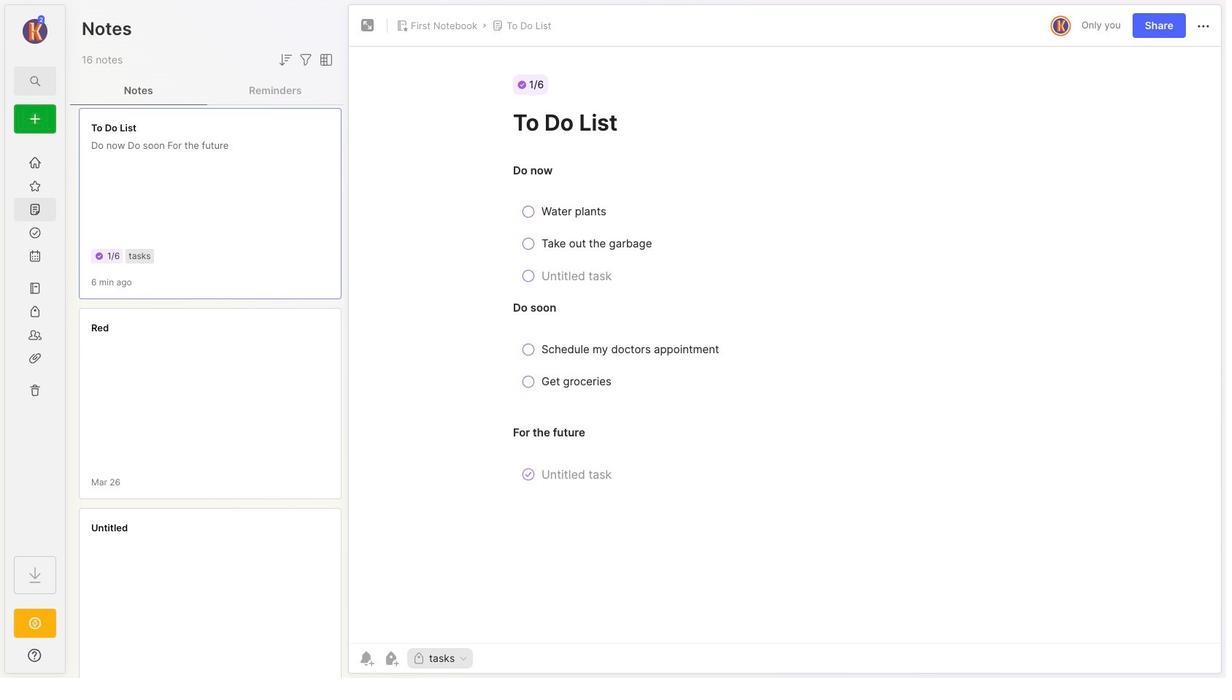 Task type: describe. For each thing, give the bounding box(es) containing it.
click to expand image
[[64, 651, 75, 669]]

expand note image
[[359, 17, 377, 34]]

upgrade image
[[26, 615, 44, 632]]

Account field
[[5, 14, 65, 46]]

add a reminder image
[[358, 650, 375, 667]]

tree inside 'main' element
[[5, 142, 65, 543]]



Task type: locate. For each thing, give the bounding box(es) containing it.
Add filters field
[[297, 51, 315, 69]]

tab list
[[70, 76, 344, 105]]

kendall parks avatar image
[[1053, 18, 1069, 33]]

edit search image
[[26, 72, 44, 90]]

note window element
[[348, 4, 1222, 674]]

View options field
[[315, 51, 335, 69]]

tree
[[5, 142, 65, 543]]

home image
[[28, 155, 42, 170]]

add tag image
[[382, 650, 400, 667]]

WHAT'S NEW field
[[5, 644, 65, 667]]

Note Editor text field
[[349, 46, 1221, 643]]

More actions field
[[1195, 16, 1212, 35]]

Sort options field
[[277, 51, 294, 69]]

main element
[[0, 0, 70, 678]]

more actions image
[[1195, 17, 1212, 35]]

add filters image
[[297, 51, 315, 69]]



Task type: vqa. For each thing, say whether or not it's contained in the screenshot.
tree
yes



